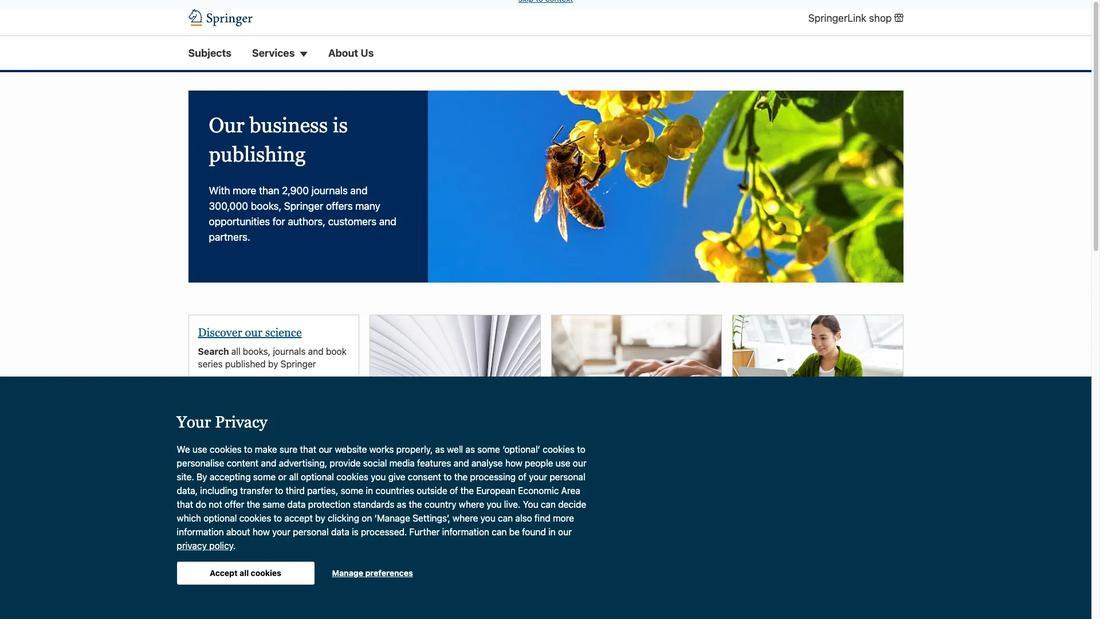Task type: describe. For each thing, give the bounding box(es) containing it.
be
[[509, 527, 520, 537]]

0 horizontal spatial that
[[177, 499, 193, 510]]

subjects link
[[188, 45, 232, 61]]

books
[[198, 429, 223, 439]]

our right research in the bottom right of the page
[[630, 442, 644, 452]]

1 vertical spatial use
[[556, 458, 571, 468]]

transfer
[[240, 486, 273, 496]]

springer for and
[[281, 359, 316, 369]]

your research in our journals
[[561, 442, 679, 452]]

0 horizontal spatial optional
[[204, 513, 237, 523]]

springer for 2,900
[[284, 200, 323, 212]]

springerlink shop
[[809, 12, 892, 24]]

0 horizontal spatial data
[[287, 499, 306, 510]]

explore
[[198, 520, 245, 535]]

processing
[[470, 472, 516, 482]]

2 horizontal spatial some
[[478, 444, 500, 455]]

published
[[225, 359, 266, 369]]

personalise
[[177, 458, 224, 468]]

our down decide
[[558, 527, 572, 537]]

we
[[177, 444, 190, 455]]

2 horizontal spatial as
[[466, 444, 475, 455]]

ready to publish your book? find out how
[[379, 442, 517, 465]]

find
[[535, 513, 551, 523]]

we use cookies to make sure that our website works properly, as well as some 'optional' cookies to personalise content and advertising, provide social media features and analyse how people use our site. by accepting some or all optional cookies you give consent to the processing of your personal data, including transfer to third parties, some in countries outside of the european economic area that do not offer the same data protection standards as the country where you live. you can decide which optional cookies to accept by clicking on 'manage settings', where you can also find more information about how your personal data is processed.                     further information can be found in our privacy policy .
[[177, 444, 587, 551]]

website
[[335, 444, 367, 455]]

the up settings', on the bottom
[[409, 499, 422, 510]]

more inside the with more than 2,900 journals and 300,000 books, springer offers many opportunities for authors, customers and partners.
[[233, 185, 256, 197]]

and down well
[[454, 458, 469, 468]]

1 horizontal spatial shop
[[869, 12, 892, 24]]

ready
[[379, 442, 405, 452]]

including
[[200, 486, 238, 496]]

you
[[523, 499, 539, 510]]

behavioral sciences
[[198, 571, 290, 583]]

do
[[196, 499, 206, 510]]

0 horizontal spatial personal
[[293, 527, 329, 537]]

than
[[259, 185, 279, 197]]

over
[[223, 381, 241, 391]]

subjects
[[273, 520, 322, 535]]

0 vertical spatial can
[[541, 499, 556, 510]]

outside
[[417, 486, 448, 496]]

services
[[252, 47, 295, 59]]

site.
[[177, 472, 194, 482]]

protection
[[308, 499, 351, 510]]

about us link
[[328, 45, 374, 61]]

from our collection of 300,000 books in the shop
[[198, 416, 344, 439]]

1 horizontal spatial personal
[[550, 472, 586, 482]]

policy
[[209, 541, 233, 551]]

'optional'
[[503, 444, 541, 455]]

or
[[278, 472, 287, 482]]

privacy
[[215, 413, 267, 431]]

million
[[255, 381, 282, 391]]

journals inside all books, journals and book series published by springer
[[273, 346, 306, 356]]

series
[[198, 359, 223, 369]]

our up provide
[[319, 444, 333, 455]]

all inside we use cookies to make sure that our website works properly, as well as some 'optional' cookies to personalise content and advertising, provide social media features and analyse how people use our site. by accepting some or all optional cookies you give consent to the processing of your personal data, including transfer to third parties, some in countries outside of the european economic area that do not offer the same data protection standards as the country where you live. you can decide which optional cookies to accept by clicking on 'manage settings', where you can also find more information about how your personal data is processed.                     further information can be found in our privacy policy .
[[289, 472, 298, 482]]

1 horizontal spatial as
[[435, 444, 445, 455]]

0 horizontal spatial how
[[253, 527, 270, 537]]

standards
[[353, 499, 395, 510]]

0 vertical spatial where
[[459, 499, 484, 510]]

analyse
[[472, 458, 503, 468]]

more inside we use cookies to make sure that our website works properly, as well as some 'optional' cookies to personalise content and advertising, provide social media features and analyse how people use our site. by accepting some or all optional cookies you give consent to the processing of your personal data, including transfer to third parties, some in countries outside of the european economic area that do not offer the same data protection standards as the country where you live. you can decide which optional cookies to accept by clicking on 'manage settings', where you can also find more information about how your personal data is processed.                     further information can be found in our privacy policy .
[[553, 513, 574, 523]]

springerlink inside "springerlink shop" link
[[809, 12, 867, 24]]

with more than 2,900 journals and 300,000 books, springer offers many opportunities for authors, customers and partners.
[[209, 185, 397, 243]]

and down many
[[379, 216, 397, 228]]

2 horizontal spatial your
[[529, 472, 548, 482]]

0 vertical spatial optional
[[301, 472, 334, 482]]

features
[[417, 458, 451, 468]]

buy
[[198, 416, 217, 426]]

live.
[[504, 499, 521, 510]]

privacy
[[177, 541, 207, 551]]

preferences
[[365, 568, 413, 578]]

on inside we use cookies to make sure that our website works properly, as well as some 'optional' cookies to personalise content and advertising, provide social media features and analyse how people use our site. by accepting some or all optional cookies you give consent to the processing of your personal data, including transfer to third parties, some in countries outside of the european economic area that do not offer the same data protection standards as the country where you live. you can decide which optional cookies to accept by clicking on 'manage settings', where you can also find more information about how your personal data is processed.                     further information can be found in our privacy policy .
[[362, 513, 372, 523]]

economic
[[518, 486, 559, 496]]

1 vertical spatial you
[[487, 499, 502, 510]]

300,000 inside the with more than 2,900 journals and 300,000 books, springer offers many opportunities for authors, customers and partners.
[[209, 200, 248, 212]]

to inside ready to publish your book? find out how
[[408, 442, 416, 452]]

documents
[[198, 394, 245, 404]]

the down the transfer
[[247, 499, 260, 510]]

publishing
[[209, 143, 306, 166]]

by inside we use cookies to make sure that our website works properly, as well as some 'optional' cookies to personalise content and advertising, provide social media features and analyse how people use our site. by accepting some or all optional cookies you give consent to the processing of your personal data, including transfer to third parties, some in countries outside of the european economic area that do not offer the same data protection standards as the country where you live. you can decide which optional cookies to accept by clicking on 'manage settings', where you can also find more information about how your personal data is processed.                     further information can be found in our privacy policy .
[[315, 513, 325, 523]]

manage
[[332, 568, 363, 578]]

clicking
[[328, 513, 359, 523]]

books, inside the with more than 2,900 journals and 300,000 books, springer offers many opportunities for authors, customers and partners.
[[251, 200, 282, 212]]

offers
[[326, 200, 353, 212]]

1 vertical spatial can
[[498, 513, 513, 523]]

out
[[379, 455, 393, 465]]

works
[[370, 444, 394, 455]]

book
[[326, 346, 347, 356]]

not
[[209, 499, 222, 510]]

all books, journals and book series published by springer
[[198, 346, 347, 369]]

journals for with more than 2,900 journals and 300,000 books, springer offers many opportunities for authors, customers and partners.
[[312, 185, 348, 197]]

the down ready to publish your book? find out how
[[454, 472, 468, 482]]

2 vertical spatial all
[[240, 568, 249, 578]]

submit an article image
[[552, 315, 722, 411]]

services button
[[252, 45, 308, 61]]

the inside from our collection of 300,000 books in the shop
[[235, 429, 249, 439]]

of inside from our collection of 300,000 books in the shop
[[298, 416, 306, 426]]

springerlink shop link
[[809, 10, 904, 26]]

explore our subjects
[[198, 520, 322, 535]]

10
[[243, 381, 253, 391]]

further
[[410, 527, 440, 537]]

countries
[[376, 486, 414, 496]]

discover our science
[[198, 326, 302, 339]]

accept all cookies
[[210, 568, 281, 578]]

and up many
[[350, 185, 368, 197]]



Task type: locate. For each thing, give the bounding box(es) containing it.
some up analyse
[[478, 444, 500, 455]]

your privacy
[[177, 413, 267, 431]]

our left science
[[245, 326, 263, 339]]

1 vertical spatial springerlink
[[260, 394, 312, 404]]

1 horizontal spatial 300,000
[[309, 416, 344, 426]]

parties,
[[307, 486, 338, 496]]

as right well
[[466, 444, 475, 455]]

to down or
[[275, 486, 283, 496]]

your left research in the bottom right of the page
[[561, 442, 580, 452]]

0 horizontal spatial as
[[397, 499, 407, 510]]

your for your research in our journals
[[561, 442, 580, 452]]

on inside over 10 million scientific documents on springerlink
[[247, 394, 257, 404]]

0 vertical spatial is
[[333, 114, 348, 137]]

and down "make"
[[261, 458, 277, 468]]

springer home image
[[188, 9, 253, 27]]

all inside all books, journals and book series published by springer
[[231, 346, 241, 356]]

how down 'optional'
[[505, 458, 523, 468]]

0 horizontal spatial information
[[177, 527, 224, 537]]

our business is publishing
[[209, 114, 348, 166]]

give
[[388, 472, 406, 482]]

book?
[[472, 442, 497, 452]]

2 horizontal spatial how
[[505, 458, 523, 468]]

your inside ready to publish your book? find out how
[[451, 442, 469, 452]]

'manage
[[375, 513, 410, 523]]

can up find
[[541, 499, 556, 510]]

books,
[[251, 200, 282, 212], [243, 346, 271, 356]]

optional
[[301, 472, 334, 482], [204, 513, 237, 523]]

0 horizontal spatial by
[[268, 359, 278, 369]]

data down third
[[287, 499, 306, 510]]

about
[[226, 527, 250, 537]]

publish
[[418, 442, 449, 452]]

1 vertical spatial of
[[518, 472, 527, 482]]

1 vertical spatial personal
[[293, 527, 329, 537]]

provide
[[330, 458, 361, 468]]

0 horizontal spatial 300,000
[[209, 200, 248, 212]]

0 horizontal spatial journals
[[273, 346, 306, 356]]

1 vertical spatial your
[[529, 472, 548, 482]]

0 vertical spatial springer
[[284, 200, 323, 212]]

about us
[[328, 47, 374, 59]]

300,000 inside from our collection of 300,000 books in the shop
[[309, 416, 344, 426]]

2 horizontal spatial of
[[518, 472, 527, 482]]

in down find
[[549, 527, 556, 537]]

more left than
[[233, 185, 256, 197]]

how right about at the bottom left of the page
[[253, 527, 270, 537]]

about
[[328, 47, 358, 59]]

astronomy
[[198, 550, 248, 562]]

use up personalise
[[193, 444, 207, 455]]

300,000 down with
[[209, 200, 248, 212]]

privacy policy link
[[177, 541, 233, 551]]

of up 'country'
[[450, 486, 458, 496]]

1 horizontal spatial data
[[331, 527, 350, 537]]

read
[[198, 381, 220, 391]]

all right accept
[[240, 568, 249, 578]]

1 horizontal spatial on
[[362, 513, 372, 523]]

1 vertical spatial all
[[289, 472, 298, 482]]

0 vertical spatial shop
[[869, 12, 892, 24]]

customers
[[328, 216, 377, 228]]

in right research in the bottom right of the page
[[621, 442, 628, 452]]

0 horizontal spatial on
[[247, 394, 257, 404]]

research
[[582, 442, 618, 452]]

1 vertical spatial springer
[[281, 359, 316, 369]]

0 horizontal spatial use
[[193, 444, 207, 455]]

partners.
[[209, 231, 250, 243]]

make
[[255, 444, 277, 455]]

discover our science link
[[198, 326, 302, 339]]

0 horizontal spatial is
[[333, 114, 348, 137]]

your up economic
[[529, 472, 548, 482]]

300,000 up website
[[309, 416, 344, 426]]

find
[[499, 442, 517, 452]]

1 horizontal spatial more
[[553, 513, 574, 523]]

0 vertical spatial use
[[193, 444, 207, 455]]

our
[[209, 114, 245, 137]]

personal down accept
[[293, 527, 329, 537]]

some up standards
[[341, 486, 364, 496]]

springer inside the with more than 2,900 journals and 300,000 books, springer offers many opportunities for authors, customers and partners.
[[284, 200, 323, 212]]

on down standards
[[362, 513, 372, 523]]

0 vertical spatial that
[[300, 444, 317, 455]]

us
[[361, 47, 374, 59]]

data,
[[177, 486, 198, 496]]

by inside all books, journals and book series published by springer
[[268, 359, 278, 369]]

is right business
[[333, 114, 348, 137]]

0 vertical spatial of
[[298, 416, 306, 426]]

can left be
[[492, 527, 507, 537]]

to down same
[[274, 513, 282, 523]]

in up standards
[[366, 486, 373, 496]]

found
[[522, 527, 546, 537]]

0 vertical spatial your
[[451, 442, 469, 452]]

optional up parties,
[[301, 472, 334, 482]]

business
[[250, 114, 328, 137]]

our down research in the bottom right of the page
[[573, 458, 587, 468]]

science
[[265, 326, 302, 339]]

some
[[478, 444, 500, 455], [253, 472, 276, 482], [341, 486, 364, 496]]

opportunities
[[209, 216, 270, 228]]

your for your privacy
[[177, 413, 211, 431]]

information
[[177, 527, 224, 537], [442, 527, 490, 537]]

1 vertical spatial is
[[352, 527, 359, 537]]

1 horizontal spatial your
[[451, 442, 469, 452]]

2 vertical spatial you
[[481, 513, 496, 523]]

information up privacy policy link
[[177, 527, 224, 537]]

0 vertical spatial books,
[[251, 200, 282, 212]]

1 horizontal spatial that
[[300, 444, 317, 455]]

where
[[459, 499, 484, 510], [453, 513, 478, 523]]

in inside from our collection of 300,000 books in the shop
[[226, 429, 233, 439]]

third
[[286, 486, 305, 496]]

and inside all books, journals and book series published by springer
[[308, 346, 324, 356]]

1 horizontal spatial optional
[[301, 472, 334, 482]]

our right the from
[[239, 416, 253, 426]]

how down "ready"
[[395, 455, 413, 465]]

in down the from
[[226, 429, 233, 439]]

0 vertical spatial more
[[233, 185, 256, 197]]

content
[[227, 458, 259, 468]]

all up published
[[231, 346, 241, 356]]

journals inside the with more than 2,900 journals and 300,000 books, springer offers many opportunities for authors, customers and partners.
[[312, 185, 348, 197]]

springer up for authors,
[[284, 200, 323, 212]]

where down 'country'
[[453, 513, 478, 523]]

area
[[561, 486, 581, 496]]

2 vertical spatial some
[[341, 486, 364, 496]]

the down the from
[[235, 429, 249, 439]]

2 vertical spatial can
[[492, 527, 507, 537]]

our inside from our collection of 300,000 books in the shop
[[239, 416, 253, 426]]

2 information from the left
[[442, 527, 490, 537]]

1 horizontal spatial how
[[395, 455, 413, 465]]

0 horizontal spatial springerlink
[[260, 394, 312, 404]]

advertising,
[[279, 458, 327, 468]]

for authors,
[[273, 216, 326, 228]]

0 horizontal spatial your
[[272, 527, 291, 537]]

0 vertical spatial springerlink
[[809, 12, 867, 24]]

.
[[233, 541, 236, 551]]

shop inside from our collection of 300,000 books in the shop
[[251, 429, 272, 439]]

to down features on the left bottom of page
[[444, 472, 452, 482]]

1 vertical spatial some
[[253, 472, 276, 482]]

0 vertical spatial data
[[287, 499, 306, 510]]

is down the clicking at the bottom left
[[352, 527, 359, 537]]

information down settings', on the bottom
[[442, 527, 490, 537]]

is
[[333, 114, 348, 137], [352, 527, 359, 537]]

1 vertical spatial your
[[561, 442, 580, 452]]

as down the countries
[[397, 499, 407, 510]]

some up the transfer
[[253, 472, 276, 482]]

springerlink
[[809, 12, 867, 24], [260, 394, 312, 404]]

search
[[198, 346, 231, 356]]

books, down than
[[251, 200, 282, 212]]

1 horizontal spatial of
[[450, 486, 458, 496]]

1 vertical spatial journals
[[273, 346, 306, 356]]

1 horizontal spatial springerlink
[[809, 12, 867, 24]]

by down protection
[[315, 513, 325, 523]]

your down accept
[[272, 527, 291, 537]]

0 vertical spatial 300,000
[[209, 200, 248, 212]]

and left 'book' in the left of the page
[[308, 346, 324, 356]]

2 vertical spatial of
[[450, 486, 458, 496]]

1 vertical spatial that
[[177, 499, 193, 510]]

your left book?
[[451, 442, 469, 452]]

from
[[217, 416, 237, 426]]

books, up published
[[243, 346, 271, 356]]

well
[[447, 444, 463, 455]]

properly,
[[396, 444, 433, 455]]

settings',
[[413, 513, 450, 523]]

to up "area"
[[577, 444, 586, 455]]

consent
[[408, 472, 441, 482]]

the left european
[[461, 486, 474, 496]]

1 horizontal spatial is
[[352, 527, 359, 537]]

1 horizontal spatial journals
[[312, 185, 348, 197]]

manage preferences
[[332, 568, 413, 578]]

0 horizontal spatial more
[[233, 185, 256, 197]]

by up "million" at bottom left
[[268, 359, 278, 369]]

0 horizontal spatial shop
[[251, 429, 272, 439]]

also
[[516, 513, 532, 523]]

can down the live.
[[498, 513, 513, 523]]

1 horizontal spatial information
[[442, 527, 490, 537]]

springer up scientific
[[281, 359, 316, 369]]

cookies
[[210, 444, 242, 455], [543, 444, 575, 455], [337, 472, 369, 482], [239, 513, 271, 523], [251, 568, 281, 578]]

is inside we use cookies to make sure that our website works properly, as well as some 'optional' cookies to personalise content and advertising, provide social media features and analyse how people use our site. by accepting some or all optional cookies you give consent to the processing of your personal data, including transfer to third parties, some in countries outside of the european economic area that do not offer the same data protection standards as the country where you live. you can decide which optional cookies to accept by clicking on 'manage settings', where you can also find more information about how your personal data is processed.                     further information can be found in our privacy policy .
[[352, 527, 359, 537]]

with
[[209, 185, 230, 197]]

use
[[193, 444, 207, 455], [556, 458, 571, 468]]

all
[[231, 346, 241, 356], [289, 472, 298, 482], [240, 568, 249, 578]]

as
[[435, 444, 445, 455], [466, 444, 475, 455], [397, 499, 407, 510]]

on
[[247, 394, 257, 404], [362, 513, 372, 523]]

by
[[268, 359, 278, 369], [315, 513, 325, 523]]

1 vertical spatial 300,000
[[309, 416, 344, 426]]

how inside ready to publish your book? find out how
[[395, 455, 413, 465]]

you
[[371, 472, 386, 482], [487, 499, 502, 510], [481, 513, 496, 523]]

springer inside all books, journals and book series published by springer
[[281, 359, 316, 369]]

accept
[[210, 568, 238, 578]]

sciences
[[249, 571, 290, 583]]

springerlink inside over 10 million scientific documents on springerlink
[[260, 394, 312, 404]]

0 horizontal spatial your
[[177, 413, 211, 431]]

subjects
[[188, 47, 232, 59]]

1 information from the left
[[177, 527, 224, 537]]

2 horizontal spatial journals
[[646, 442, 679, 452]]

1 vertical spatial on
[[362, 513, 372, 523]]

that up advertising,
[[300, 444, 317, 455]]

0 vertical spatial some
[[478, 444, 500, 455]]

our down same
[[249, 520, 270, 535]]

1 horizontal spatial by
[[315, 513, 325, 523]]

2 vertical spatial your
[[272, 527, 291, 537]]

0 vertical spatial you
[[371, 472, 386, 482]]

optional down not
[[204, 513, 237, 523]]

1 vertical spatial optional
[[204, 513, 237, 523]]

0 vertical spatial on
[[247, 394, 257, 404]]

offer
[[225, 499, 244, 510]]

1 vertical spatial by
[[315, 513, 325, 523]]

0 horizontal spatial some
[[253, 472, 276, 482]]

1 vertical spatial more
[[553, 513, 574, 523]]

your up we
[[177, 413, 211, 431]]

is inside the our business is publishing
[[333, 114, 348, 137]]

accept
[[285, 513, 313, 523]]

as up features on the left bottom of page
[[435, 444, 445, 455]]

of right collection
[[298, 416, 306, 426]]

0 vertical spatial your
[[177, 413, 211, 431]]

1 horizontal spatial some
[[341, 486, 364, 496]]

collection
[[255, 416, 295, 426]]

manage preferences button
[[324, 562, 422, 585]]

personal up "area"
[[550, 472, 586, 482]]

more down decide
[[553, 513, 574, 523]]

use right people
[[556, 458, 571, 468]]

1 vertical spatial shop
[[251, 429, 272, 439]]

0 vertical spatial personal
[[550, 472, 586, 482]]

1 horizontal spatial use
[[556, 458, 571, 468]]

0 horizontal spatial of
[[298, 416, 306, 426]]

1 vertical spatial where
[[453, 513, 478, 523]]

2 vertical spatial journals
[[646, 442, 679, 452]]

of up economic
[[518, 472, 527, 482]]

which
[[177, 513, 201, 523]]

same
[[263, 499, 285, 510]]

that down 'data,' at the bottom
[[177, 499, 193, 510]]

publish a book image
[[370, 315, 540, 411]]

0 vertical spatial by
[[268, 359, 278, 369]]

where down european
[[459, 499, 484, 510]]

0 vertical spatial journals
[[312, 185, 348, 197]]

books, inside all books, journals and book series published by springer
[[243, 346, 271, 356]]

1 vertical spatial data
[[331, 527, 350, 537]]

all right or
[[289, 472, 298, 482]]

1 vertical spatial books,
[[243, 346, 271, 356]]

1 horizontal spatial your
[[561, 442, 580, 452]]

by
[[197, 472, 207, 482]]

open access image
[[733, 315, 903, 411]]

to up content
[[244, 444, 253, 455]]

journals for your research in our journals
[[646, 442, 679, 452]]

data down the clicking at the bottom left
[[331, 527, 350, 537]]

0 vertical spatial all
[[231, 346, 241, 356]]

on down 10
[[247, 394, 257, 404]]

to up media
[[408, 442, 416, 452]]

astronomy link
[[198, 548, 248, 565]]



Task type: vqa. For each thing, say whether or not it's contained in the screenshot.
3rd INTEREST from the bottom
no



